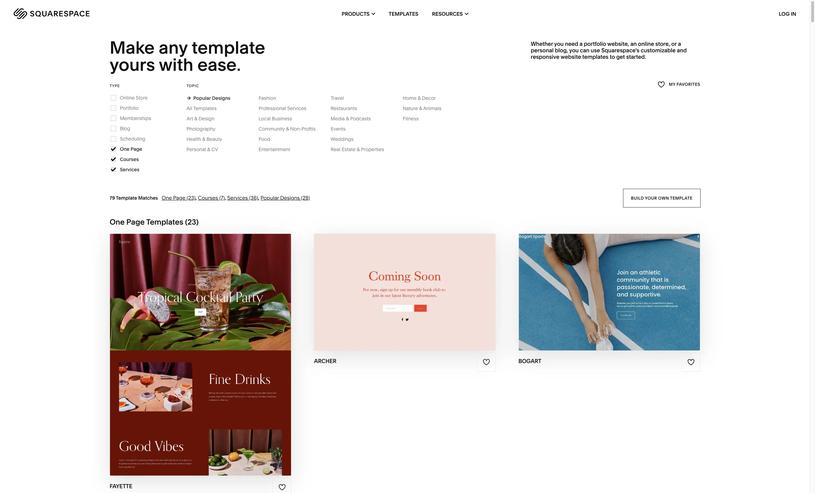 Task type: describe. For each thing, give the bounding box(es) containing it.
professional
[[259, 105, 286, 111]]

use
[[591, 47, 601, 54]]

start for preview archer
[[367, 279, 388, 286]]

with for start with archer
[[389, 279, 407, 286]]

my favorites link
[[658, 80, 701, 89]]

build your own template
[[631, 195, 693, 200]]

popular designs (28) link
[[261, 194, 310, 201]]

1 a from the left
[[580, 40, 583, 47]]

home & decor link
[[403, 95, 443, 101]]

customizable
[[641, 47, 676, 54]]

personal
[[187, 146, 206, 152]]

services (36) link
[[227, 194, 258, 201]]

yours
[[110, 54, 155, 75]]

photography link
[[187, 126, 222, 132]]

blog,
[[555, 47, 569, 54]]

(36)
[[249, 194, 258, 201]]

type
[[110, 83, 120, 88]]

in
[[792, 10, 797, 17]]

add fayette to your favorites list image
[[279, 484, 286, 491]]

own
[[659, 195, 669, 200]]

preview bogart link
[[580, 287, 640, 305]]

personal & cv
[[187, 146, 218, 152]]

one for one page
[[120, 146, 130, 152]]

nature
[[403, 105, 418, 111]]

fashion link
[[259, 95, 283, 101]]

one for one page templates ( 23 )
[[110, 217, 125, 227]]

beauty
[[207, 136, 222, 142]]

squarespace's
[[602, 47, 640, 54]]

preview fayette link
[[171, 349, 231, 368]]

cv
[[212, 146, 218, 152]]

podcasts
[[350, 115, 371, 122]]

0 horizontal spatial you
[[555, 40, 564, 47]]

started.
[[627, 53, 647, 60]]

community & non-profits
[[259, 126, 316, 132]]

template inside build your own template button
[[670, 195, 693, 200]]

start for preview fayette
[[162, 341, 183, 349]]

2 horizontal spatial templates
[[389, 10, 419, 17]]

fitness
[[403, 115, 419, 122]]

responsive
[[531, 53, 560, 60]]

business
[[272, 115, 292, 122]]

squarespace logo link
[[14, 8, 170, 19]]

fayette element
[[110, 234, 291, 476]]

real estate & properties
[[331, 146, 384, 152]]

resources
[[432, 10, 463, 17]]

& for animals
[[419, 105, 423, 111]]

one page (23) link
[[162, 194, 196, 201]]

entertainment link
[[259, 146, 297, 152]]

& for decor
[[418, 95, 421, 101]]

page for one page
[[131, 146, 142, 152]]

matches
[[138, 195, 158, 201]]

2 vertical spatial archer
[[314, 358, 337, 364]]

preview bogart
[[580, 292, 640, 300]]

media & podcasts
[[331, 115, 371, 122]]

products button
[[342, 0, 375, 27]]

one page templates ( 23 )
[[110, 217, 199, 227]]

store,
[[656, 40, 671, 47]]

archer inside preview archer link
[[407, 292, 435, 300]]

photography
[[187, 126, 216, 132]]

79 template matches
[[110, 195, 158, 201]]

0 horizontal spatial popular
[[193, 95, 211, 101]]

squarespace logo image
[[14, 8, 90, 19]]

popular designs
[[193, 95, 231, 101]]

start with fayette
[[162, 341, 232, 349]]

2 vertical spatial services
[[227, 194, 248, 201]]

templates
[[583, 53, 609, 60]]

and
[[677, 47, 687, 54]]

all templates link
[[187, 105, 224, 111]]

home & decor
[[403, 95, 436, 101]]

website,
[[608, 40, 630, 47]]

weddings
[[331, 136, 354, 142]]

your
[[645, 195, 657, 200]]

bogart inside 'link'
[[612, 292, 640, 300]]

log
[[780, 10, 790, 17]]

& for non-
[[286, 126, 289, 132]]

art
[[187, 115, 193, 122]]

)
[[196, 217, 199, 227]]

travel link
[[331, 95, 351, 101]]

portfolio
[[584, 40, 607, 47]]

archer image
[[315, 234, 496, 350]]

1 horizontal spatial you
[[570, 47, 579, 54]]

& for beauty
[[202, 136, 206, 142]]

with inside make any template yours with ease.
[[159, 54, 194, 75]]

& right estate
[[357, 146, 360, 152]]

23
[[188, 217, 196, 227]]

0 vertical spatial services
[[287, 105, 307, 111]]

events link
[[331, 126, 353, 132]]

2 , from the left
[[225, 194, 226, 201]]

build your own template button
[[623, 189, 701, 207]]

preview for preview bogart
[[580, 292, 610, 300]]

one page
[[120, 146, 142, 152]]

fayette image
[[110, 234, 291, 476]]

fashion
[[259, 95, 276, 101]]

all
[[187, 105, 192, 111]]

nature & animals link
[[403, 105, 449, 111]]

any
[[159, 37, 188, 58]]

nature & animals
[[403, 105, 442, 111]]

resources button
[[432, 0, 469, 27]]

make
[[110, 37, 155, 58]]



Task type: locate. For each thing, give the bounding box(es) containing it.
start with archer
[[367, 279, 436, 286]]

with up preview archer
[[389, 279, 407, 286]]

or
[[672, 40, 677, 47]]

blog
[[120, 125, 130, 132]]

one down 79 on the left top of page
[[110, 217, 125, 227]]

preview down 'start with archer'
[[376, 292, 406, 300]]

0 horizontal spatial designs
[[212, 95, 231, 101]]

3 , from the left
[[258, 194, 260, 201]]

animals
[[424, 105, 442, 111]]

build
[[631, 195, 644, 200]]

1 vertical spatial templates
[[193, 105, 217, 111]]

1 vertical spatial services
[[120, 166, 140, 173]]

page
[[131, 146, 142, 152], [173, 194, 186, 201], [127, 217, 145, 227]]

favorites
[[677, 82, 701, 87]]

local
[[259, 115, 271, 122]]

0 horizontal spatial template
[[192, 37, 265, 58]]

online
[[639, 40, 655, 47]]

design
[[199, 115, 215, 122]]

start with fayette button
[[162, 336, 239, 355]]

food
[[259, 136, 270, 142]]

2 vertical spatial templates
[[146, 217, 183, 227]]

2 a from the left
[[679, 40, 682, 47]]

& left the cv
[[207, 146, 210, 152]]

start
[[367, 279, 388, 286], [571, 279, 592, 286], [162, 341, 183, 349]]

0 vertical spatial bogart
[[613, 279, 641, 286]]

1 vertical spatial one
[[162, 194, 172, 201]]

preview down start with fayette
[[171, 354, 201, 362]]

(
[[185, 217, 188, 227]]

archer
[[408, 279, 436, 286], [407, 292, 435, 300], [314, 358, 337, 364]]

services right (7)
[[227, 194, 248, 201]]

with inside button
[[185, 341, 202, 349]]

home
[[403, 95, 417, 101]]

bogart inside "button"
[[613, 279, 641, 286]]

media
[[331, 115, 345, 122]]

1 vertical spatial popular
[[261, 194, 279, 201]]

2 horizontal spatial ,
[[258, 194, 260, 201]]

memberships
[[120, 115, 151, 121]]

one
[[120, 146, 130, 152], [162, 194, 172, 201], [110, 217, 125, 227]]

0 horizontal spatial ,
[[196, 194, 197, 201]]

portfolio
[[120, 105, 139, 111]]

personal & cv link
[[187, 146, 225, 152]]

& left non-
[[286, 126, 289, 132]]

professional services link
[[259, 105, 313, 111]]

2 vertical spatial fayette
[[110, 483, 132, 490]]

travel
[[331, 95, 344, 101]]

real
[[331, 146, 341, 152]]

1 horizontal spatial designs
[[280, 194, 300, 201]]

services up "business"
[[287, 105, 307, 111]]

art & design
[[187, 115, 215, 122]]

2 horizontal spatial start
[[571, 279, 592, 286]]

popular
[[193, 95, 211, 101], [261, 194, 279, 201]]

1 vertical spatial fayette
[[202, 354, 231, 362]]

, left "services (36)" link at the top left of page
[[225, 194, 226, 201]]

start inside "button"
[[571, 279, 592, 286]]

scheduling
[[120, 136, 146, 142]]

1 horizontal spatial popular
[[261, 194, 279, 201]]

courses left (7)
[[198, 194, 218, 201]]

0 vertical spatial archer
[[408, 279, 436, 286]]

bogart element
[[519, 234, 701, 350]]

1 vertical spatial bogart
[[612, 292, 640, 300]]

template
[[116, 195, 137, 201]]

1 vertical spatial designs
[[280, 194, 300, 201]]

with up preview bogart
[[594, 279, 611, 286]]

page for one page templates ( 23 )
[[127, 217, 145, 227]]

local business link
[[259, 115, 299, 122]]

0 vertical spatial popular
[[193, 95, 211, 101]]

& right media
[[346, 115, 349, 122]]

2 horizontal spatial services
[[287, 105, 307, 111]]

& right health
[[202, 136, 206, 142]]

preview fayette
[[171, 354, 231, 362]]

a
[[580, 40, 583, 47], [679, 40, 682, 47]]

start up preview bogart
[[571, 279, 592, 286]]

health & beauty link
[[187, 136, 229, 142]]

& for design
[[194, 115, 198, 122]]

fayette
[[204, 341, 232, 349], [202, 354, 231, 362], [110, 483, 132, 490]]

with up topic on the top left
[[159, 54, 194, 75]]

restaurants
[[331, 105, 358, 111]]

1 horizontal spatial preview
[[376, 292, 406, 300]]

& for podcasts
[[346, 115, 349, 122]]

fayette inside the start with fayette button
[[204, 341, 232, 349]]

designs
[[212, 95, 231, 101], [280, 194, 300, 201]]

1 horizontal spatial template
[[670, 195, 693, 200]]

my favorites
[[669, 82, 701, 87]]

non-
[[290, 126, 302, 132]]

1 horizontal spatial start
[[367, 279, 388, 286]]

one down scheduling
[[120, 146, 130, 152]]

art & design link
[[187, 115, 221, 122]]

popular designs link
[[187, 95, 231, 101]]

popular up all templates
[[193, 95, 211, 101]]

preview for preview fayette
[[171, 354, 201, 362]]

0 horizontal spatial preview
[[171, 354, 201, 362]]

services down one page
[[120, 166, 140, 173]]

estate
[[342, 146, 356, 152]]

properties
[[361, 146, 384, 152]]

2 vertical spatial one
[[110, 217, 125, 227]]

designs left (28)
[[280, 194, 300, 201]]

decor
[[422, 95, 436, 101]]

0 vertical spatial designs
[[212, 95, 231, 101]]

profits
[[302, 126, 316, 132]]

bogart
[[613, 279, 641, 286], [612, 292, 640, 300], [519, 358, 542, 364]]

archer element
[[315, 234, 496, 350]]

courses down one page
[[120, 156, 139, 162]]

1 vertical spatial page
[[173, 194, 186, 201]]

one right the matches at the left top of the page
[[162, 194, 172, 201]]

page down scheduling
[[131, 146, 142, 152]]

0 vertical spatial fayette
[[204, 341, 232, 349]]

website
[[561, 53, 582, 60]]

0 horizontal spatial start
[[162, 341, 183, 349]]

a right need
[[580, 40, 583, 47]]

0 vertical spatial courses
[[120, 156, 139, 162]]

preview
[[376, 292, 406, 300], [580, 292, 610, 300], [171, 354, 201, 362]]

media & podcasts link
[[331, 115, 378, 122]]

& right home
[[418, 95, 421, 101]]

& right nature
[[419, 105, 423, 111]]

preview down start with bogart
[[580, 292, 610, 300]]

popular right (36)
[[261, 194, 279, 201]]

0 horizontal spatial a
[[580, 40, 583, 47]]

ease.
[[198, 54, 241, 75]]

0 vertical spatial templates
[[389, 10, 419, 17]]

preview inside 'link'
[[580, 292, 610, 300]]

add bogart to your favorites list image
[[688, 358, 695, 366]]

you left need
[[555, 40, 564, 47]]

archer inside the start with archer button
[[408, 279, 436, 286]]

with inside button
[[389, 279, 407, 286]]

you left 'can'
[[570, 47, 579, 54]]

1 vertical spatial courses
[[198, 194, 218, 201]]

log             in link
[[780, 10, 797, 17]]

1 horizontal spatial courses
[[198, 194, 218, 201]]

weddings link
[[331, 136, 361, 142]]

with for start with bogart
[[594, 279, 611, 286]]

restaurants link
[[331, 105, 364, 111]]

,
[[196, 194, 197, 201], [225, 194, 226, 201], [258, 194, 260, 201]]

1 horizontal spatial ,
[[225, 194, 226, 201]]

page for one page (23) , courses (7) , services (36) , popular designs (28)
[[173, 194, 186, 201]]

1 vertical spatial archer
[[407, 292, 435, 300]]

products
[[342, 10, 370, 17]]

preview archer link
[[376, 287, 435, 305]]

0 vertical spatial page
[[131, 146, 142, 152]]

1 horizontal spatial services
[[227, 194, 248, 201]]

with
[[159, 54, 194, 75], [389, 279, 407, 286], [594, 279, 611, 286], [185, 341, 202, 349]]

can
[[580, 47, 590, 54]]

real estate & properties link
[[331, 146, 391, 152]]

template inside make any template yours with ease.
[[192, 37, 265, 58]]

with up preview fayette
[[185, 341, 202, 349]]

community & non-profits link
[[259, 126, 323, 132]]

, left popular designs (28) link
[[258, 194, 260, 201]]

add archer to your favorites list image
[[483, 358, 491, 366]]

1 horizontal spatial templates
[[193, 105, 217, 111]]

2 horizontal spatial preview
[[580, 292, 610, 300]]

2 vertical spatial page
[[127, 217, 145, 227]]

a right or
[[679, 40, 682, 47]]

preview archer
[[376, 292, 435, 300]]

local business
[[259, 115, 292, 122]]

0 horizontal spatial templates
[[146, 217, 183, 227]]

start inside button
[[367, 279, 388, 286]]

page down 79 template matches
[[127, 217, 145, 227]]

page left (23)
[[173, 194, 186, 201]]

79
[[110, 195, 115, 201]]

one for one page (23) , courses (7) , services (36) , popular designs (28)
[[162, 194, 172, 201]]

online store
[[120, 95, 148, 101]]

0 horizontal spatial services
[[120, 166, 140, 173]]

fayette inside preview fayette link
[[202, 354, 231, 362]]

food link
[[259, 136, 277, 142]]

1 horizontal spatial a
[[679, 40, 682, 47]]

start up preview fayette
[[162, 341, 183, 349]]

all templates
[[187, 105, 217, 111]]

designs up all templates link
[[212, 95, 231, 101]]

with inside "button"
[[594, 279, 611, 286]]

need
[[565, 40, 579, 47]]

1 vertical spatial template
[[670, 195, 693, 200]]

(7)
[[219, 194, 225, 201]]

an
[[631, 40, 637, 47]]

start up preview archer
[[367, 279, 388, 286]]

0 vertical spatial template
[[192, 37, 265, 58]]

& right art
[[194, 115, 198, 122]]

start inside button
[[162, 341, 183, 349]]

preview for preview archer
[[376, 292, 406, 300]]

0 vertical spatial one
[[120, 146, 130, 152]]

& for cv
[[207, 146, 210, 152]]

events
[[331, 126, 346, 132]]

1 , from the left
[[196, 194, 197, 201]]

2 vertical spatial bogart
[[519, 358, 542, 364]]

topic
[[187, 83, 199, 88]]

0 horizontal spatial courses
[[120, 156, 139, 162]]

bogart image
[[519, 234, 701, 350]]

with for start with fayette
[[185, 341, 202, 349]]

start for preview bogart
[[571, 279, 592, 286]]

fitness link
[[403, 115, 426, 122]]

log             in
[[780, 10, 797, 17]]

, left courses (7) link
[[196, 194, 197, 201]]

professional services
[[259, 105, 307, 111]]

services
[[287, 105, 307, 111], [120, 166, 140, 173], [227, 194, 248, 201]]



Task type: vqa. For each thing, say whether or not it's contained in the screenshot.
THE DESIGNS to the bottom
yes



